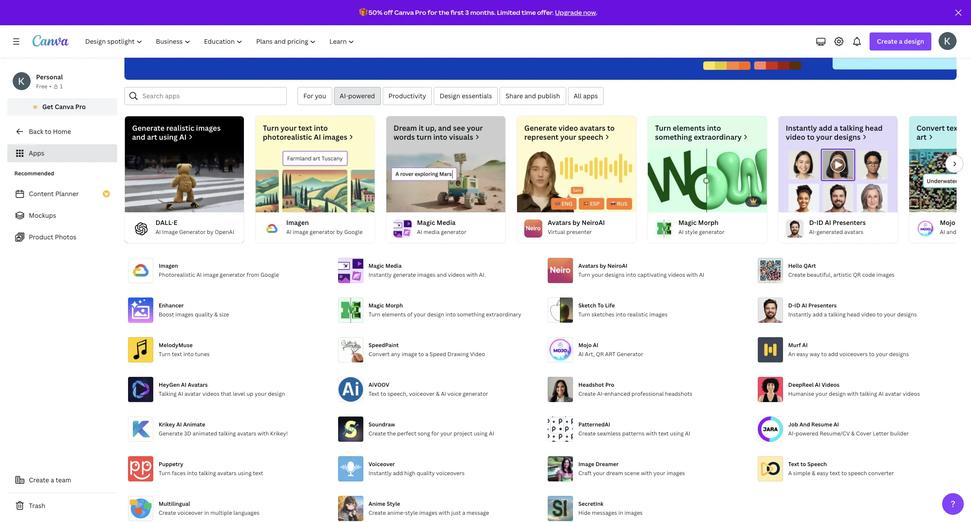 Task type: vqa. For each thing, say whether or not it's contained in the screenshot.


Task type: describe. For each thing, give the bounding box(es) containing it.
your inside turn your text into photorealistic ai images
[[281, 123, 297, 133]]

magic media image
[[394, 220, 412, 238]]

and for dream it up, and see your words turn into visuals
[[438, 123, 451, 133]]

realistic inside generate realistic images and art using ai
[[166, 123, 194, 133]]

mojo for mojo ai ai and qr ar
[[940, 218, 955, 227]]

using inside patternedai create seamless patterns with text using ai
[[670, 430, 684, 437]]

image for speedpaint convert any image to a speed drawing video
[[402, 350, 417, 358]]

designs inside avatars by neiroai turn your designs into captivating videos with ai
[[605, 271, 625, 279]]

see
[[453, 123, 465, 133]]

turn
[[417, 132, 432, 142]]

enhancer boost images quality & size
[[159, 302, 229, 318]]

1 vertical spatial imagen image
[[263, 220, 281, 238]]

product photos link
[[7, 228, 117, 246]]

generated
[[816, 228, 843, 236]]

ai inside imagen ai image generator by google
[[286, 228, 292, 236]]

share
[[506, 92, 523, 100]]

humanise
[[788, 390, 814, 398]]

apps link
[[7, 144, 117, 162]]

speech,
[[387, 390, 408, 398]]

magic for magic morph turn elements of your design into something extraordinary
[[369, 302, 384, 309]]

1
[[60, 82, 63, 90]]

a inside speedpaint convert any image to a speed drawing video
[[425, 350, 428, 358]]

your inside deepreel ai videos humanise your design with talking ai avatar videos
[[816, 390, 827, 398]]

trash link
[[7, 497, 117, 515]]

animated
[[193, 430, 217, 437]]

generator inside aivoov text to speech, voiceover & ai voice generator
[[463, 390, 488, 398]]

video inside generate video avatars to represent your speech
[[558, 123, 578, 133]]

patternedai create seamless patterns with text using ai
[[578, 421, 690, 437]]

by inside dall·e ai image generator by openai
[[207, 228, 213, 236]]

avatars inside puppetry turn faces into talking avatars using text
[[217, 469, 236, 477]]

images inside sketch to life turn sketches into realistic images
[[649, 311, 667, 318]]

with inside patternedai create seamless patterns with text using ai
[[646, 430, 657, 437]]

ai inside aivoov text to speech, voiceover & ai voice generator
[[441, 390, 446, 398]]

talking inside "d-id ai presenters instantly add a talking head video to your designs"
[[828, 311, 846, 318]]

and for mojo ai ai and qr ar
[[947, 228, 956, 236]]

0 vertical spatial imagen image
[[256, 149, 375, 212]]

& inside job and resume ai ai-powered resume/cv & cover letter builder
[[851, 430, 855, 437]]

turn inside the melodymuse turn text into tunes
[[159, 350, 171, 358]]

realistic inside sketch to life turn sketches into realistic images
[[627, 311, 648, 318]]

images inside secretink hide messages in images
[[624, 509, 643, 517]]

google inside imagen ai image generator by google
[[344, 228, 363, 236]]

top level navigation element
[[79, 32, 362, 50]]

list containing content planner
[[7, 185, 117, 246]]

generate realistic images and art using ai
[[132, 123, 221, 142]]

mockups
[[29, 211, 56, 220]]

neiroai for avatars by neiroai turn your designs into captivating videos with ai
[[607, 262, 627, 270]]

convert inside speedpaint convert any image to a speed drawing video
[[369, 350, 390, 358]]

heygen
[[159, 381, 180, 389]]

turn inside turn your text into photorealistic ai images
[[263, 123, 279, 133]]

extraordinary inside magic morph turn elements of your design into something extraordinary
[[486, 311, 521, 318]]

ai- inside job and resume ai ai-powered resume/cv & cover letter builder
[[788, 430, 796, 437]]

generate video avatars to represent your speech
[[524, 123, 615, 142]]

generator for media
[[441, 228, 466, 236]]

generate for represent
[[524, 123, 557, 133]]

scene
[[624, 469, 640, 477]]

neiroai for avatars by neiroai virtual presenter
[[582, 218, 605, 227]]

for for your
[[431, 430, 439, 437]]

job
[[788, 421, 798, 428]]

multilingual
[[159, 500, 190, 508]]

ai inside avatars by neiroai turn your designs into captivating videos with ai
[[699, 271, 704, 279]]

to
[[598, 302, 604, 309]]

video inside instantly add a talking head video to your designs
[[786, 132, 805, 142]]

in for multiple
[[204, 509, 209, 517]]

voiceover inside aivoov text to speech, voiceover & ai voice generator
[[409, 390, 435, 398]]

convert text int
[[916, 123, 971, 142]]

perfect
[[397, 430, 416, 437]]

canva inside button
[[55, 102, 74, 111]]

hello qart create beautiful, artistic qr code images
[[788, 262, 895, 279]]

an
[[788, 350, 795, 358]]

into inside avatars by neiroai turn your designs into captivating videos with ai
[[626, 271, 636, 279]]

productivity button
[[383, 87, 432, 105]]

create inside button
[[29, 476, 49, 484]]

ai inside patternedai create seamless patterns with text using ai
[[685, 430, 690, 437]]

apps
[[583, 92, 598, 100]]

your inside dream it up, and see your words turn into visuals
[[467, 123, 483, 133]]

avatars inside d-id ai presenters ai-generated avatars
[[844, 228, 863, 236]]

resume
[[811, 421, 832, 428]]

1 vertical spatial magic morph image
[[655, 220, 673, 238]]

create a team button
[[7, 471, 117, 489]]

images inside turn your text into photorealistic ai images
[[323, 132, 347, 142]]

d- for d-id ai presenters ai-generated avatars
[[809, 218, 816, 227]]

turn inside puppetry turn faces into talking avatars using text
[[159, 469, 171, 477]]

your inside generate video avatars to represent your speech
[[560, 132, 576, 142]]

code
[[862, 271, 875, 279]]

all apps
[[574, 92, 598, 100]]

morph for magic morph ai style generator
[[698, 218, 719, 227]]

avatars inside heygen ai avatars talking ai avatar videos that level up your design
[[188, 381, 208, 389]]

🎁
[[359, 8, 367, 17]]

turn inside sketch to life turn sketches into realistic images
[[578, 311, 590, 318]]

0 vertical spatial canva
[[394, 8, 414, 17]]

generate for art
[[132, 123, 165, 133]]

using inside puppetry turn faces into talking avatars using text
[[238, 469, 252, 477]]

0 vertical spatial mojo ai image
[[909, 149, 971, 212]]

murf ai an easy way to add voiceovers to your designs
[[788, 341, 909, 358]]

powered inside job and resume ai ai-powered resume/cv & cover letter builder
[[796, 430, 818, 437]]

3
[[465, 8, 469, 17]]

with inside image dreamer craft your dream scene with your images
[[641, 469, 652, 477]]

videos inside avatars by neiroai turn your designs into captivating videos with ai
[[668, 271, 685, 279]]

mojo for mojo ai ai art, qr art generator
[[578, 341, 592, 349]]

patterns
[[622, 430, 644, 437]]

create a design
[[877, 37, 924, 46]]

videos inside the magic media instantly generate images and videos with ai.
[[448, 271, 465, 279]]

from
[[247, 271, 259, 279]]

back
[[29, 127, 43, 136]]

ai inside the murf ai an easy way to add voiceovers to your designs
[[802, 341, 808, 349]]

0 vertical spatial avatars by neiroai image
[[517, 149, 636, 212]]

ai inside 'magic morph ai style generator'
[[678, 228, 684, 236]]

words
[[394, 132, 415, 142]]

ai inside imagen photorealistic ai image generator from google
[[196, 271, 202, 279]]

speedpaint convert any image to a speed drawing video
[[369, 341, 485, 358]]

and inside the magic media instantly generate images and videos with ai.
[[437, 271, 447, 279]]

your inside 'soundraw create the perfect song for your project using ai'
[[440, 430, 452, 437]]

0 vertical spatial d-id ai presenters image
[[779, 149, 898, 212]]

imagen for imagen photorealistic ai image generator from google
[[159, 262, 178, 270]]

add inside the murf ai an easy way to add voiceovers to your designs
[[828, 350, 838, 358]]

text inside convert text int
[[947, 123, 960, 133]]

int
[[962, 123, 971, 133]]

off
[[384, 8, 393, 17]]

now
[[583, 8, 596, 17]]

qr inside hello qart create beautiful, artistic qr code images
[[853, 271, 861, 279]]

video inside "d-id ai presenters instantly add a talking head video to your designs"
[[861, 311, 876, 318]]

art
[[605, 350, 615, 358]]

d-id ai presenters instantly add a talking head video to your designs
[[788, 302, 917, 318]]

morph for magic morph turn elements of your design into something extraordinary
[[385, 302, 403, 309]]

generator inside imagen ai image generator by google
[[310, 228, 335, 236]]

limited
[[497, 8, 520, 17]]

create a design button
[[870, 32, 931, 50]]

soundraw create the perfect song for your project using ai
[[369, 421, 494, 437]]

ai.
[[479, 271, 486, 279]]

text inside text to speech a simple & easy text to speech converter
[[830, 469, 840, 477]]

dall·e image
[[125, 149, 244, 212]]

into inside turn elements into something extraordinary
[[707, 123, 721, 133]]

by inside avatars by neiroai turn your designs into captivating videos with ai
[[600, 262, 606, 270]]

powered inside button
[[348, 92, 375, 100]]

ar
[[967, 228, 971, 236]]

videos
[[822, 381, 839, 389]]

content
[[29, 189, 54, 198]]

your inside magic morph turn elements of your design into something extraordinary
[[414, 311, 426, 318]]

a inside button
[[51, 476, 54, 484]]

design inside deepreel ai videos humanise your design with talking ai avatar videos
[[829, 390, 846, 398]]

speech
[[807, 460, 827, 468]]

images inside hello qart create beautiful, artistic qr code images
[[876, 271, 895, 279]]

team
[[56, 476, 71, 484]]

avatar inside deepreel ai videos humanise your design with talking ai avatar videos
[[885, 390, 901, 398]]

create inside multilingual create voiceover in multiple languages
[[159, 509, 176, 517]]

d- for d-id ai presenters instantly add a talking head video to your designs
[[788, 302, 794, 309]]

1 vertical spatial avatars by neiroai image
[[524, 220, 542, 238]]

publish
[[538, 92, 560, 100]]

your inside the murf ai an easy way to add voiceovers to your designs
[[876, 350, 888, 358]]

design inside heygen ai avatars talking ai avatar videos that level up your design
[[268, 390, 285, 398]]

ai inside magic media ai media generator
[[417, 228, 422, 236]]

get canva pro button
[[7, 98, 117, 115]]

high
[[404, 469, 415, 477]]

murf
[[788, 341, 801, 349]]

headshot
[[578, 381, 604, 389]]

id for d-id ai presenters ai-generated avatars
[[816, 218, 823, 227]]

represent
[[524, 132, 558, 142]]

imagen for imagen ai image generator by google
[[286, 218, 309, 227]]

anime style create anime-style images with just a message
[[369, 500, 489, 517]]

instantly inside the magic media instantly generate images and videos with ai.
[[369, 271, 392, 279]]

dream
[[606, 469, 623, 477]]

mojo ai ai art, qr art generator
[[578, 341, 643, 358]]

image inside dall·e ai image generator by openai
[[162, 228, 178, 236]]

magic media instantly generate images and videos with ai.
[[369, 262, 486, 279]]

into inside magic morph turn elements of your design into something extraordinary
[[446, 311, 456, 318]]

headshots
[[665, 390, 692, 398]]

convert inside convert text int
[[916, 123, 945, 133]]

a inside "d-id ai presenters instantly add a talking head video to your designs"
[[824, 311, 827, 318]]

avatars by neiroai virtual presenter
[[548, 218, 605, 236]]

images inside the magic media instantly generate images and videos with ai.
[[417, 271, 435, 279]]

artistic
[[833, 271, 852, 279]]

3d
[[184, 430, 191, 437]]

voiceover instantly add high quality voiceovers
[[369, 460, 464, 477]]

turn your text into photorealistic ai images
[[263, 123, 347, 142]]

kendall parks image
[[939, 32, 957, 50]]

ai inside dall·e ai image generator by openai
[[156, 228, 161, 236]]

dall·e
[[156, 218, 177, 227]]

for
[[303, 92, 313, 100]]

song
[[418, 430, 430, 437]]

& inside enhancer boost images quality & size
[[214, 311, 218, 318]]

instantly inside voiceover instantly add high quality voiceovers
[[369, 469, 392, 477]]

talking inside puppetry turn faces into talking avatars using text
[[199, 469, 216, 477]]

qart
[[804, 262, 816, 270]]

images inside the anime style create anime-style images with just a message
[[419, 509, 437, 517]]

sketch to life turn sketches into realistic images
[[578, 302, 667, 318]]

enhancer
[[159, 302, 184, 309]]

create a team
[[29, 476, 71, 484]]

something inside turn elements into something extraordinary
[[655, 132, 692, 142]]

animate
[[183, 421, 205, 428]]

voiceovers inside voiceover instantly add high quality voiceovers
[[436, 469, 464, 477]]

ai- inside ai-powered button
[[340, 92, 348, 100]]

it
[[419, 123, 424, 133]]

talking inside krikey ai animate generate 3d animated talking avatars with krikey!
[[218, 430, 236, 437]]

the inside 'soundraw create the perfect song for your project using ai'
[[387, 430, 396, 437]]

add inside instantly add a talking head video to your designs
[[819, 123, 832, 133]]

soundraw
[[369, 421, 395, 428]]



Task type: locate. For each thing, give the bounding box(es) containing it.
realistic
[[166, 123, 194, 133], [627, 311, 648, 318]]

text inside patternedai create seamless patterns with text using ai
[[658, 430, 669, 437]]

neiroai up life
[[607, 262, 627, 270]]

into inside the melodymuse turn text into tunes
[[183, 350, 194, 358]]

design down videos at the bottom right of the page
[[829, 390, 846, 398]]

essentials
[[462, 92, 492, 100]]

images right scene
[[667, 469, 685, 477]]

to
[[607, 123, 615, 133], [45, 127, 51, 136], [807, 132, 814, 142], [877, 311, 883, 318], [418, 350, 424, 358], [821, 350, 827, 358], [869, 350, 875, 358], [381, 390, 386, 398], [800, 460, 806, 468], [841, 469, 847, 477]]

d- up 'generated'
[[809, 218, 816, 227]]

using right project
[[474, 430, 488, 437]]

and inside the mojo ai ai and qr ar
[[947, 228, 956, 236]]

and
[[525, 92, 536, 100], [438, 123, 451, 133], [132, 132, 145, 142], [947, 228, 956, 236], [437, 271, 447, 279]]

2 horizontal spatial avatars
[[578, 262, 598, 270]]

0 horizontal spatial style
[[405, 509, 418, 517]]

pro up back to home link
[[75, 102, 86, 111]]

google inside imagen photorealistic ai image generator from google
[[260, 271, 279, 279]]

0 horizontal spatial canva
[[55, 102, 74, 111]]

and left 'ar'
[[947, 228, 956, 236]]

2 horizontal spatial image
[[402, 350, 417, 358]]

1 vertical spatial speech
[[848, 469, 867, 477]]

for right song
[[431, 430, 439, 437]]

0 horizontal spatial head
[[847, 311, 860, 318]]

level
[[233, 390, 245, 398]]

1 vertical spatial id
[[794, 302, 800, 309]]

images right code
[[876, 271, 895, 279]]

text inside the melodymuse turn text into tunes
[[172, 350, 182, 358]]

and inside button
[[525, 92, 536, 100]]

presenters inside "d-id ai presenters instantly add a talking head video to your designs"
[[808, 302, 837, 309]]

1 horizontal spatial image
[[293, 228, 308, 236]]

to inside aivoov text to speech, voiceover & ai voice generator
[[381, 390, 386, 398]]

2 vertical spatial pro
[[605, 381, 614, 389]]

0 horizontal spatial id
[[794, 302, 800, 309]]

avatars up virtual
[[548, 218, 571, 227]]

0 vertical spatial convert
[[916, 123, 945, 133]]

0 horizontal spatial google
[[260, 271, 279, 279]]

and right up,
[[438, 123, 451, 133]]

with right scene
[[641, 469, 652, 477]]

magic for magic media instantly generate images and videos with ai.
[[369, 262, 384, 270]]

turn
[[263, 123, 279, 133], [655, 123, 671, 133], [578, 271, 590, 279], [369, 311, 380, 318], [578, 311, 590, 318], [159, 350, 171, 358], [159, 469, 171, 477]]

0 vertical spatial easy
[[797, 350, 808, 358]]

convert down speedpaint
[[369, 350, 390, 358]]

avatars right 'generated'
[[844, 228, 863, 236]]

1 horizontal spatial canva
[[394, 8, 414, 17]]

1 horizontal spatial speech
[[848, 469, 867, 477]]

0 vertical spatial extraordinary
[[694, 132, 742, 142]]

avatars inside krikey ai animate generate 3d animated talking avatars with krikey!
[[237, 430, 256, 437]]

1 vertical spatial for
[[431, 430, 439, 437]]

0 horizontal spatial morph
[[385, 302, 403, 309]]

generator for morph
[[699, 228, 725, 236]]

turn inside avatars by neiroai turn your designs into captivating videos with ai
[[578, 271, 590, 279]]

1 vertical spatial image
[[203, 271, 218, 279]]

1 vertical spatial quality
[[417, 469, 435, 477]]

qr
[[958, 228, 965, 236], [853, 271, 861, 279], [596, 350, 604, 358]]

imagen inside imagen ai image generator by google
[[286, 218, 309, 227]]

2 horizontal spatial video
[[861, 311, 876, 318]]

multiple
[[210, 509, 232, 517]]

image inside imagen ai image generator by google
[[293, 228, 308, 236]]

melodymuse turn text into tunes
[[159, 341, 210, 358]]

images down enhancer
[[175, 311, 193, 318]]

voiceovers up "just" on the bottom left of page
[[436, 469, 464, 477]]

quality left size
[[195, 311, 213, 318]]

in for images
[[618, 509, 623, 517]]

deepreel ai videos humanise your design with talking ai avatar videos
[[788, 381, 920, 398]]

1 vertical spatial d-id ai presenters image
[[786, 220, 804, 238]]

avatars for avatars by neiroai turn your designs into captivating videos with ai
[[578, 262, 598, 270]]

imagen ai image generator by google
[[286, 218, 363, 236]]

1 horizontal spatial google
[[344, 228, 363, 236]]

for inside 'soundraw create the perfect song for your project using ai'
[[431, 430, 439, 437]]

in right messages
[[618, 509, 623, 517]]

qr inside mojo ai ai art, qr art generator
[[596, 350, 604, 358]]

and right share
[[525, 92, 536, 100]]

images inside enhancer boost images quality & size
[[175, 311, 193, 318]]

generator inside magic media ai media generator
[[441, 228, 466, 236]]

add inside "d-id ai presenters instantly add a talking head video to your designs"
[[813, 311, 823, 318]]

by inside imagen ai image generator by google
[[336, 228, 343, 236]]

photos
[[55, 233, 76, 241]]

&
[[214, 311, 218, 318], [436, 390, 440, 398], [851, 430, 855, 437], [812, 469, 815, 477]]

mojo ai ai and qr ar
[[940, 218, 971, 236]]

text inside turn your text into photorealistic ai images
[[298, 123, 312, 133]]

avatars up multilingual create voiceover in multiple languages in the left of the page
[[217, 469, 236, 477]]

0 vertical spatial generator
[[179, 228, 206, 236]]

image up craft
[[578, 460, 594, 468]]

1 vertical spatial the
[[387, 430, 396, 437]]

2 avatar from the left
[[885, 390, 901, 398]]

text left int
[[947, 123, 960, 133]]

presenters for d-id ai presenters ai-generated avatars
[[833, 218, 866, 227]]

ai inside generate realistic images and art using ai
[[179, 132, 187, 142]]

simple
[[793, 469, 810, 477]]

create
[[877, 37, 897, 46], [788, 271, 806, 279], [578, 390, 596, 398], [369, 430, 386, 437], [578, 430, 596, 437], [29, 476, 49, 484], [159, 509, 176, 517], [369, 509, 386, 517]]

0 vertical spatial d-
[[809, 218, 816, 227]]

Input field to search for apps search field
[[142, 87, 281, 105]]

0 horizontal spatial d-
[[788, 302, 794, 309]]

avatars down apps
[[580, 123, 606, 133]]

avatars for avatars by neiroai virtual presenter
[[548, 218, 571, 227]]

text right patterns
[[658, 430, 669, 437]]

magic inside magic morph turn elements of your design into something extraordinary
[[369, 302, 384, 309]]

0 vertical spatial image
[[293, 228, 308, 236]]

the down soundraw
[[387, 430, 396, 437]]

speed
[[430, 350, 446, 358]]

product
[[29, 233, 53, 241]]

a inside the anime style create anime-style images with just a message
[[462, 509, 465, 517]]

with up job and resume ai ai-powered resume/cv & cover letter builder
[[847, 390, 858, 398]]

something
[[655, 132, 692, 142], [457, 311, 485, 318]]

project
[[454, 430, 472, 437]]

up
[[247, 390, 253, 398]]

videos right 'captivating'
[[668, 271, 685, 279]]

qr for mojo ai ai art, qr art generator
[[596, 350, 604, 358]]

generate inside krikey ai animate generate 3d animated talking avatars with krikey!
[[159, 430, 183, 437]]

2 horizontal spatial pro
[[605, 381, 614, 389]]

ai- inside d-id ai presenters ai-generated avatars
[[809, 228, 816, 236]]

0 vertical spatial imagen
[[286, 218, 309, 227]]

generator inside dall·e ai image generator by openai
[[179, 228, 206, 236]]

a preview image of the app named "lottiefiles" showing multiple animations with different color palettes image
[[701, 0, 957, 80]]

1 vertical spatial mojo
[[578, 341, 592, 349]]

designs inside "d-id ai presenters instantly add a talking head video to your designs"
[[897, 311, 917, 318]]

and up magic morph turn elements of your design into something extraordinary
[[437, 271, 447, 279]]

avatars by neiroai turn your designs into captivating videos with ai
[[578, 262, 704, 279]]

job and resume ai ai-powered resume/cv & cover letter builder
[[788, 421, 909, 437]]

1 vertical spatial something
[[457, 311, 485, 318]]

image dreamer craft your dream scene with your images
[[578, 460, 685, 477]]

mojo inside the mojo ai ai and qr ar
[[940, 218, 955, 227]]

design inside magic morph turn elements of your design into something extraordinary
[[427, 311, 444, 318]]

0 horizontal spatial image
[[203, 271, 218, 279]]

with left "just" on the bottom left of page
[[439, 509, 450, 517]]

generator for photorealistic
[[220, 271, 245, 279]]

1 vertical spatial google
[[260, 271, 279, 279]]

0 horizontal spatial generator
[[179, 228, 206, 236]]

1 horizontal spatial voiceovers
[[839, 350, 868, 358]]

1 vertical spatial neiroai
[[607, 262, 627, 270]]

avatars right heygen
[[188, 381, 208, 389]]

text right simple
[[830, 469, 840, 477]]

style
[[685, 228, 698, 236], [405, 509, 418, 517]]

speech inside text to speech a simple & easy text to speech converter
[[848, 469, 867, 477]]

quality inside voiceover instantly add high quality voiceovers
[[417, 469, 435, 477]]

art,
[[585, 350, 595, 358]]

videos up builder
[[903, 390, 920, 398]]

just
[[451, 509, 461, 517]]

qr for mojo ai ai and qr ar
[[958, 228, 965, 236]]

powered right you
[[348, 92, 375, 100]]

0 vertical spatial voiceovers
[[839, 350, 868, 358]]

krikey
[[159, 421, 175, 428]]

patternedai
[[578, 421, 610, 428]]

list
[[7, 185, 117, 246]]

0 vertical spatial id
[[816, 218, 823, 227]]

text down the aivoov
[[369, 390, 379, 398]]

text inside text to speech a simple & easy text to speech converter
[[788, 460, 799, 468]]

ai- right you
[[340, 92, 348, 100]]

0 vertical spatial qr
[[958, 228, 965, 236]]

boost
[[159, 311, 174, 318]]

easy inside text to speech a simple & easy text to speech converter
[[817, 469, 829, 477]]

generator right art on the bottom right of page
[[617, 350, 643, 358]]

create inside dropdown button
[[877, 37, 897, 46]]

avatar right talking
[[184, 390, 201, 398]]

the
[[439, 8, 449, 17], [387, 430, 396, 437]]

first
[[451, 8, 464, 17]]

& left the voice
[[436, 390, 440, 398]]

generate
[[132, 123, 165, 133], [524, 123, 557, 133], [159, 430, 183, 437]]

0 horizontal spatial imagen
[[159, 262, 178, 270]]

1 vertical spatial realistic
[[627, 311, 648, 318]]

images right messages
[[624, 509, 643, 517]]

create inside the anime style create anime-style images with just a message
[[369, 509, 386, 517]]

using right art
[[159, 132, 178, 142]]

1 horizontal spatial image
[[578, 460, 594, 468]]

0 horizontal spatial elements
[[382, 311, 406, 318]]

1 avatar from the left
[[184, 390, 201, 398]]

images down 'captivating'
[[649, 311, 667, 318]]

magic for magic morph ai style generator
[[678, 218, 697, 227]]

1 horizontal spatial media
[[437, 218, 456, 227]]

upgrade
[[555, 8, 582, 17]]

1 horizontal spatial easy
[[817, 469, 829, 477]]

speech
[[578, 132, 603, 142], [848, 469, 867, 477]]

pro inside button
[[75, 102, 86, 111]]

offer.
[[537, 8, 554, 17]]

1 horizontal spatial powered
[[796, 430, 818, 437]]

for you
[[303, 92, 326, 100]]

using up languages
[[238, 469, 252, 477]]

ai inside d-id ai presenters ai-generated avatars
[[825, 218, 831, 227]]

1 vertical spatial mojo ai image
[[916, 220, 935, 238]]

a inside dropdown button
[[899, 37, 902, 46]]

0 vertical spatial magic morph image
[[648, 149, 767, 212]]

voiceovers inside the murf ai an easy way to add voiceovers to your designs
[[839, 350, 868, 358]]

design left kendall parks icon
[[904, 37, 924, 46]]

0 horizontal spatial easy
[[797, 350, 808, 358]]

id up 'generated'
[[816, 218, 823, 227]]

media up generate
[[385, 262, 402, 270]]

1 horizontal spatial id
[[816, 218, 823, 227]]

& left cover
[[851, 430, 855, 437]]

drawing
[[447, 350, 469, 358]]

generate inside generate video avatars to represent your speech
[[524, 123, 557, 133]]

ai inside job and resume ai ai-powered resume/cv & cover letter builder
[[834, 421, 839, 428]]

avatars left krikey!
[[237, 430, 256, 437]]

using inside generate realistic images and art using ai
[[159, 132, 178, 142]]

using
[[159, 132, 178, 142], [474, 430, 488, 437], [670, 430, 684, 437], [238, 469, 252, 477]]

design essentials
[[440, 92, 492, 100]]

headshot pro create ai-enhanced professional headshots
[[578, 381, 692, 398]]

0 horizontal spatial powered
[[348, 92, 375, 100]]

0 horizontal spatial voiceovers
[[436, 469, 464, 477]]

0 vertical spatial speech
[[578, 132, 603, 142]]

1 vertical spatial pro
[[75, 102, 86, 111]]

text down melodymuse
[[172, 350, 182, 358]]

ai- down headshot
[[597, 390, 604, 398]]

1 horizontal spatial avatars
[[548, 218, 571, 227]]

easy inside the murf ai an easy way to add voiceovers to your designs
[[797, 350, 808, 358]]

puppetry
[[159, 460, 183, 468]]

1 horizontal spatial in
[[618, 509, 623, 517]]

d- up murf
[[788, 302, 794, 309]]

ai-powered
[[340, 92, 375, 100]]

text up languages
[[253, 469, 263, 477]]

magic morph image
[[648, 149, 767, 212], [655, 220, 673, 238]]

quality right high
[[417, 469, 435, 477]]

text
[[298, 123, 312, 133], [947, 123, 960, 133], [172, 350, 182, 358], [658, 430, 669, 437], [253, 469, 263, 477], [830, 469, 840, 477]]

speech left converter
[[848, 469, 867, 477]]

media up media on the left top of page
[[437, 218, 456, 227]]

design right of
[[427, 311, 444, 318]]

qr inside the mojo ai ai and qr ar
[[958, 228, 965, 236]]

magic media image
[[386, 149, 505, 212]]

d- inside "d-id ai presenters instantly add a talking head video to your designs"
[[788, 302, 794, 309]]

image
[[293, 228, 308, 236], [203, 271, 218, 279], [402, 350, 417, 358]]

1 in from the left
[[204, 509, 209, 517]]

using down the headshots
[[670, 430, 684, 437]]

mojo inside mojo ai ai art, qr art generator
[[578, 341, 592, 349]]

professional
[[631, 390, 664, 398]]

presenters for d-id ai presenters instantly add a talking head video to your designs
[[808, 302, 837, 309]]

images left "just" on the bottom left of page
[[419, 509, 437, 517]]

with right 'captivating'
[[686, 271, 698, 279]]

create inside patternedai create seamless patterns with text using ai
[[578, 430, 596, 437]]

in left multiple on the left bottom of page
[[204, 509, 209, 517]]

speedpaint
[[369, 341, 399, 349]]

avatars inside avatars by neiroai turn your designs into captivating videos with ai
[[578, 262, 598, 270]]

1 horizontal spatial realistic
[[627, 311, 648, 318]]

0 vertical spatial realistic
[[166, 123, 194, 133]]

d-id ai presenters ai-generated avatars
[[809, 218, 866, 236]]

avatar inside heygen ai avatars talking ai avatar videos that level up your design
[[184, 390, 201, 398]]

convert left int
[[916, 123, 945, 133]]

design essentials button
[[434, 87, 498, 105]]

d-id ai presenters image
[[779, 149, 898, 212], [786, 220, 804, 238]]

0 horizontal spatial mojo
[[578, 341, 592, 349]]

qr left 'ar'
[[958, 228, 965, 236]]

quality inside enhancer boost images quality & size
[[195, 311, 213, 318]]

captivating
[[638, 271, 667, 279]]

design right up
[[268, 390, 285, 398]]

1 horizontal spatial pro
[[415, 8, 426, 17]]

magic for magic media ai media generator
[[417, 218, 435, 227]]

time
[[522, 8, 536, 17]]

avatars inside 'avatars by neiroai virtual presenter'
[[548, 218, 571, 227]]

avatar up builder
[[885, 390, 901, 398]]

for you button
[[298, 87, 332, 105]]

apps
[[29, 149, 44, 157]]

imagen inside imagen photorealistic ai image generator from google
[[159, 262, 178, 270]]

design
[[440, 92, 460, 100]]

morph inside 'magic morph ai style generator'
[[698, 218, 719, 227]]

presenters up 'generated'
[[833, 218, 866, 227]]

1 vertical spatial d-
[[788, 302, 794, 309]]

product photos
[[29, 233, 76, 241]]

and inside generate realistic images and art using ai
[[132, 132, 145, 142]]

create inside 'soundraw create the perfect song for your project using ai'
[[369, 430, 386, 437]]

craft
[[578, 469, 592, 477]]

design inside dropdown button
[[904, 37, 924, 46]]

1 horizontal spatial d-
[[809, 218, 816, 227]]

pro up enhanced
[[605, 381, 614, 389]]

voiceover inside multilingual create voiceover in multiple languages
[[177, 509, 203, 517]]

beautiful,
[[807, 271, 832, 279]]

imagen image
[[256, 149, 375, 212], [263, 220, 281, 238]]

videos inside deepreel ai videos humanise your design with talking ai avatar videos
[[903, 390, 920, 398]]

1 horizontal spatial extraordinary
[[694, 132, 742, 142]]

with inside krikey ai animate generate 3d animated talking avatars with krikey!
[[258, 430, 269, 437]]

0 vertical spatial style
[[685, 228, 698, 236]]

1 vertical spatial voiceovers
[[436, 469, 464, 477]]

the left first
[[439, 8, 449, 17]]

turn elements into something extraordinary
[[655, 123, 742, 142]]

pro inside headshot pro create ai-enhanced professional headshots
[[605, 381, 614, 389]]

id inside d-id ai presenters ai-generated avatars
[[816, 218, 823, 227]]

0 horizontal spatial in
[[204, 509, 209, 517]]

elements
[[673, 123, 705, 133], [382, 311, 406, 318]]

aivoov text to speech, voiceover & ai voice generator
[[369, 381, 488, 398]]

videos left 'that'
[[202, 390, 219, 398]]

pro right off
[[415, 8, 426, 17]]

and left art
[[132, 132, 145, 142]]

canva right off
[[394, 8, 414, 17]]

image for imagen photorealistic ai image generator from google
[[203, 271, 218, 279]]

2 vertical spatial qr
[[596, 350, 604, 358]]

0 vertical spatial powered
[[348, 92, 375, 100]]

ai- up qart
[[809, 228, 816, 236]]

productivity
[[388, 92, 426, 100]]

share and publish button
[[500, 87, 566, 105]]

to inside speedpaint convert any image to a speed drawing video
[[418, 350, 424, 358]]

generator inside imagen photorealistic ai image generator from google
[[220, 271, 245, 279]]

multilingual create voiceover in multiple languages
[[159, 500, 259, 517]]

1 vertical spatial easy
[[817, 469, 829, 477]]

speech down apps
[[578, 132, 603, 142]]

text up a
[[788, 460, 799, 468]]

neiroai up presenter
[[582, 218, 605, 227]]

1 horizontal spatial something
[[655, 132, 692, 142]]

presenters down beautiful,
[[808, 302, 837, 309]]

voiceover right speech,
[[409, 390, 435, 398]]

in
[[204, 509, 209, 517], [618, 509, 623, 517]]

ai inside turn your text into photorealistic ai images
[[314, 132, 321, 142]]

mojo ai image
[[909, 149, 971, 212], [916, 220, 935, 238]]

generator inside 'magic morph ai style generator'
[[699, 228, 725, 236]]

tunes
[[195, 350, 210, 358]]

1 horizontal spatial the
[[439, 8, 449, 17]]

easy right an
[[797, 350, 808, 358]]

visuals
[[449, 132, 473, 142]]

0 vertical spatial text
[[369, 390, 379, 398]]

secretink
[[578, 500, 603, 508]]

videos left ai.
[[448, 271, 465, 279]]

0 vertical spatial neiroai
[[582, 218, 605, 227]]

easy down speech
[[817, 469, 829, 477]]

style inside the anime style create anime-style images with just a message
[[405, 509, 418, 517]]

dall·e image
[[132, 220, 150, 238]]

0 horizontal spatial realistic
[[166, 123, 194, 133]]

with left krikey!
[[258, 430, 269, 437]]

months.
[[470, 8, 496, 17]]

0 horizontal spatial something
[[457, 311, 485, 318]]

into inside sketch to life turn sketches into realistic images
[[616, 311, 626, 318]]

voiceovers up deepreel ai videos humanise your design with talking ai avatar videos
[[839, 350, 868, 358]]

0 horizontal spatial image
[[162, 228, 178, 236]]

canva right the get at the top
[[55, 102, 74, 111]]

1 vertical spatial imagen
[[159, 262, 178, 270]]

0 vertical spatial head
[[865, 123, 883, 133]]

0 vertical spatial for
[[428, 8, 437, 17]]

head inside "d-id ai presenters instantly add a talking head video to your designs"
[[847, 311, 860, 318]]

0 vertical spatial the
[[439, 8, 449, 17]]

ai- down the job
[[788, 430, 796, 437]]

1 horizontal spatial video
[[786, 132, 805, 142]]

2 horizontal spatial qr
[[958, 228, 965, 236]]

designs inside instantly add a talking head video to your designs
[[834, 132, 861, 142]]

with left ai.
[[466, 271, 478, 279]]

extraordinary inside turn elements into something extraordinary
[[694, 132, 742, 142]]

1 vertical spatial canva
[[55, 102, 74, 111]]

upgrade now button
[[555, 8, 596, 17]]

1 vertical spatial presenters
[[808, 302, 837, 309]]

0 vertical spatial pro
[[415, 8, 426, 17]]

text inside puppetry turn faces into talking avatars using text
[[253, 469, 263, 477]]

& down speech
[[812, 469, 815, 477]]

media inside magic media ai media generator
[[437, 218, 456, 227]]

powered down and
[[796, 430, 818, 437]]

1 vertical spatial elements
[[382, 311, 406, 318]]

1 vertical spatial qr
[[853, 271, 861, 279]]

realistic right art
[[166, 123, 194, 133]]

qr left code
[[853, 271, 861, 279]]

text
[[369, 390, 379, 398], [788, 460, 799, 468]]

qr right art,
[[596, 350, 604, 358]]

0 horizontal spatial qr
[[596, 350, 604, 358]]

avatars down presenter
[[578, 262, 598, 270]]

voiceover down the multilingual
[[177, 509, 203, 517]]

mojo
[[940, 218, 955, 227], [578, 341, 592, 349]]

avatars by neiroai image
[[517, 149, 636, 212], [524, 220, 542, 238]]

speech inside generate video avatars to represent your speech
[[578, 132, 603, 142]]

converter
[[868, 469, 894, 477]]

images right generate
[[417, 271, 435, 279]]

1 vertical spatial powered
[[796, 430, 818, 437]]

turn inside magic morph turn elements of your design into something extraordinary
[[369, 311, 380, 318]]

with right patterns
[[646, 430, 657, 437]]

media for magic media ai media generator
[[437, 218, 456, 227]]

0 vertical spatial elements
[[673, 123, 705, 133]]

images down you
[[323, 132, 347, 142]]

id down "hello"
[[794, 302, 800, 309]]

by inside 'avatars by neiroai virtual presenter'
[[573, 218, 580, 227]]

dream it up, and see your words turn into visuals
[[394, 123, 483, 142]]

1 horizontal spatial neiroai
[[607, 262, 627, 270]]

0 horizontal spatial speech
[[578, 132, 603, 142]]

1 horizontal spatial avatar
[[885, 390, 901, 398]]

any
[[391, 350, 400, 358]]

realistic right the sketches
[[627, 311, 648, 318]]

for for the
[[428, 8, 437, 17]]

for left first
[[428, 8, 437, 17]]

0 vertical spatial morph
[[698, 218, 719, 227]]

using inside 'soundraw create the perfect song for your project using ai'
[[474, 430, 488, 437]]

with inside the anime style create anime-style images with just a message
[[439, 509, 450, 517]]

1 vertical spatial avatars
[[578, 262, 598, 270]]

image down dall·e
[[162, 228, 178, 236]]

2 in from the left
[[618, 509, 623, 517]]

1 vertical spatial media
[[385, 262, 402, 270]]

with inside avatars by neiroai turn your designs into captivating videos with ai
[[686, 271, 698, 279]]

1 horizontal spatial generator
[[617, 350, 643, 358]]

back to home link
[[7, 123, 117, 141]]

get
[[42, 102, 53, 111]]

with inside deepreel ai videos humanise your design with talking ai avatar videos
[[847, 390, 858, 398]]

and for generate realistic images and art using ai
[[132, 132, 145, 142]]

images down input field to search for apps search field
[[196, 123, 221, 133]]

media for magic media instantly generate images and videos with ai.
[[385, 262, 402, 270]]

images
[[196, 123, 221, 133], [323, 132, 347, 142], [417, 271, 435, 279], [876, 271, 895, 279], [175, 311, 193, 318], [649, 311, 667, 318], [667, 469, 685, 477], [419, 509, 437, 517], [624, 509, 643, 517]]

generator left openai
[[179, 228, 206, 236]]

id for d-id ai presenters instantly add a talking head video to your designs
[[794, 302, 800, 309]]

head
[[865, 123, 883, 133], [847, 311, 860, 318]]



